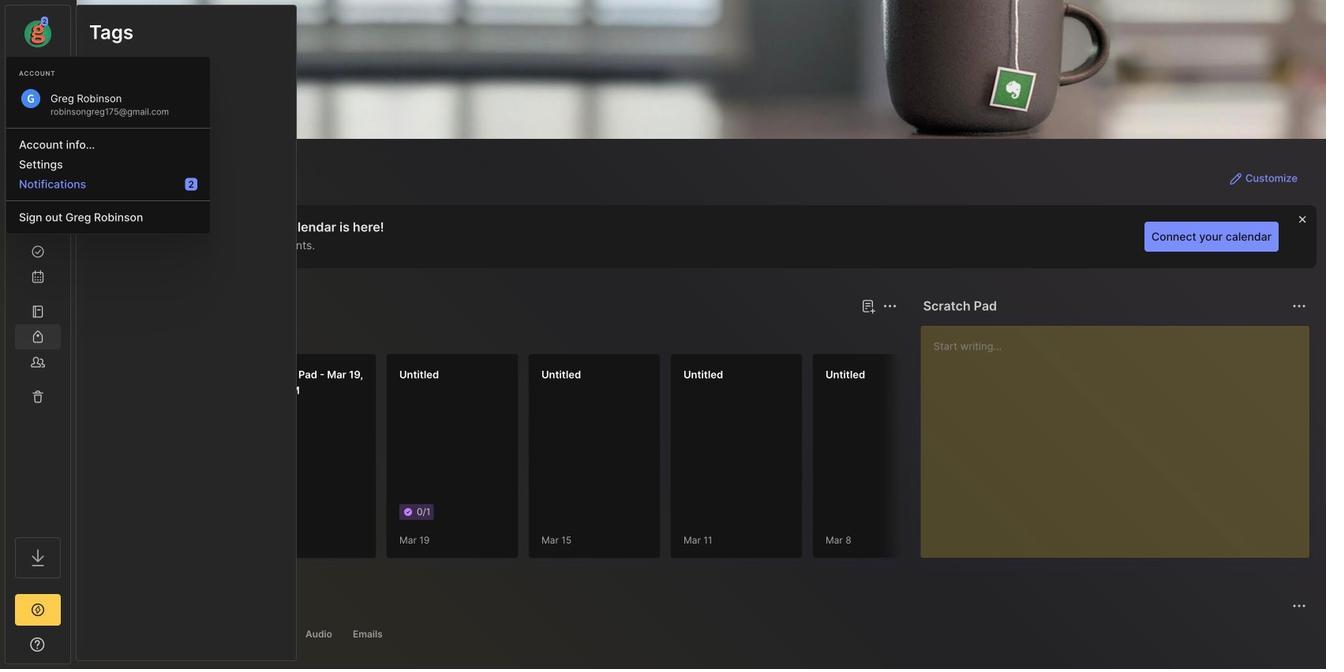 Task type: locate. For each thing, give the bounding box(es) containing it.
dropdown list menu
[[6, 122, 210, 227]]

tree
[[6, 154, 70, 523]]

row group
[[102, 354, 1326, 568]]

tab list
[[105, 325, 895, 344], [105, 625, 1304, 644]]

1 vertical spatial tab list
[[105, 625, 1304, 644]]

0 vertical spatial tab list
[[105, 325, 895, 344]]

WHAT'S NEW field
[[6, 632, 70, 658]]

Start writing… text field
[[934, 326, 1309, 546]]

2 tab list from the top
[[105, 625, 1304, 644]]

Account field
[[6, 15, 70, 50]]

tree inside the main element
[[6, 154, 70, 523]]

tab
[[105, 325, 151, 344], [158, 325, 222, 344], [225, 625, 292, 644], [298, 625, 339, 644], [346, 625, 390, 644]]

upgrade image
[[28, 601, 47, 620]]



Task type: vqa. For each thing, say whether or not it's contained in the screenshot.
New Task image
no



Task type: describe. For each thing, give the bounding box(es) containing it.
main element
[[0, 0, 76, 670]]

1 tab list from the top
[[105, 325, 895, 344]]

click to expand image
[[69, 640, 81, 659]]

edit search image
[[28, 78, 47, 97]]

home image
[[30, 168, 46, 184]]



